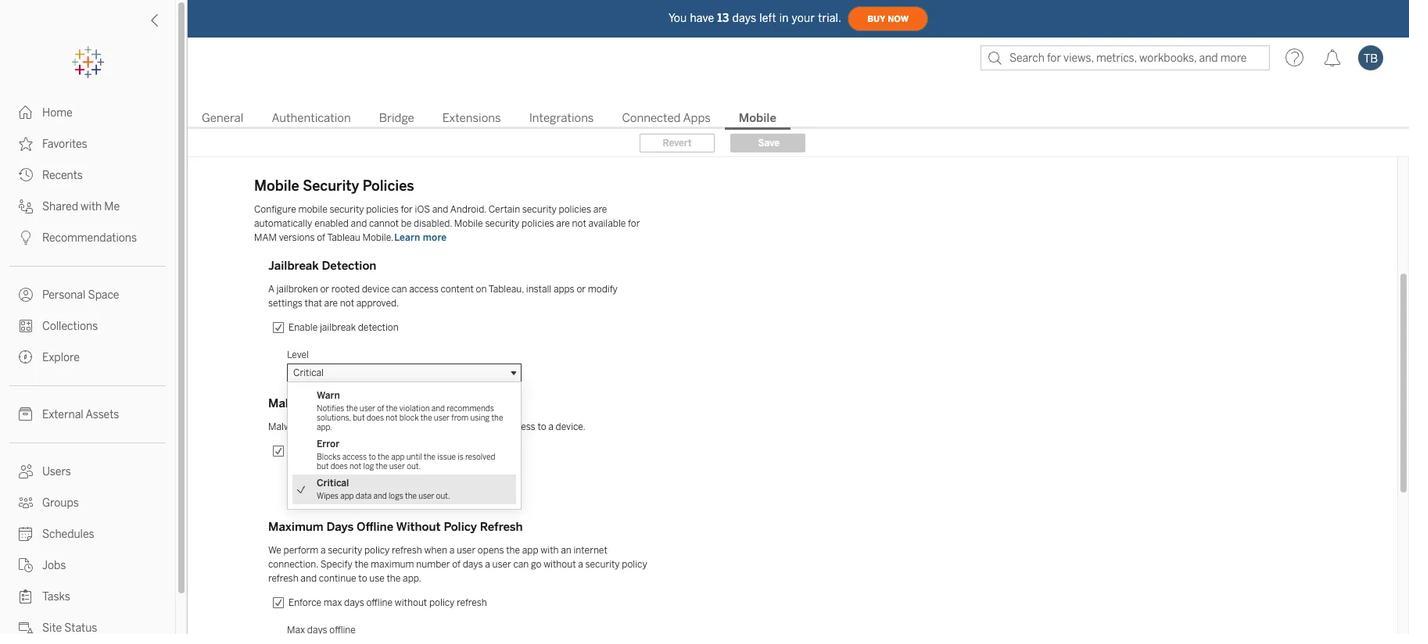 Task type: describe. For each thing, give the bounding box(es) containing it.
enforce max days offline without policy refresh
[[289, 598, 487, 609]]

mobile
[[298, 204, 328, 215]]

1 vertical spatial policy
[[622, 559, 648, 570]]

tasks
[[42, 591, 70, 604]]

malware is malicious software designed to harm or gain access to a device.
[[268, 422, 586, 433]]

security right certain
[[523, 204, 557, 215]]

continue
[[319, 573, 357, 584]]

security down internet
[[586, 559, 620, 570]]

1 horizontal spatial or
[[475, 422, 484, 433]]

we
[[268, 545, 282, 556]]

explore link
[[0, 342, 175, 373]]

detection for malware
[[318, 397, 373, 411]]

malware for malware is malicious software designed to harm or gain access to a device.
[[268, 422, 305, 433]]

device.
[[556, 422, 586, 433]]

schedules link
[[0, 519, 175, 550]]

me
[[104, 200, 120, 214]]

sub-spaces tab list
[[188, 110, 1410, 130]]

can inside we perform a security policy refresh when a user opens the app with an internet connection. specify the maximum number of days a user can go without a security policy refresh and continue to use the app.
[[514, 559, 529, 570]]

2 vertical spatial refresh
[[457, 598, 487, 609]]

without
[[396, 520, 441, 534]]

connected
[[622, 111, 681, 125]]

and inside we perform a security policy refresh when a user opens the app with an internet connection. specify the maximum number of days a user can go without a security policy refresh and continue to use the app.
[[301, 573, 317, 584]]

by text only_f5he34f image for tasks
[[19, 590, 33, 604]]

navigation panel element
[[0, 47, 175, 635]]

only)
[[428, 397, 456, 411]]

tableau
[[327, 232, 361, 243]]

notifies
[[317, 404, 345, 414]]

2 horizontal spatial policies
[[559, 204, 592, 215]]

offline
[[367, 598, 393, 609]]

1 vertical spatial access
[[506, 422, 536, 433]]

revert
[[663, 138, 692, 149]]

users link
[[0, 456, 175, 487]]

0 horizontal spatial policies
[[366, 204, 399, 215]]

enabled
[[315, 218, 349, 229]]

android.
[[450, 204, 487, 215]]

authentication
[[272, 111, 351, 125]]

mobile inside configure mobile security policies for ios and android. certain security policies are automatically enabled and cannot be disabled. mobile security policies are not available for mam versions of tableau mobile.
[[454, 218, 483, 229]]

user down the opens
[[493, 559, 511, 570]]

buy now
[[868, 14, 909, 24]]

a down the opens
[[485, 559, 490, 570]]

policy
[[444, 520, 477, 534]]

to left harm
[[439, 422, 448, 433]]

tasks link
[[0, 581, 175, 613]]

favorites
[[42, 138, 87, 151]]

your
[[792, 11, 815, 25]]

user left 'until'
[[389, 462, 405, 472]]

1 horizontal spatial out.
[[436, 492, 450, 501]]

policies
[[363, 178, 414, 195]]

until
[[407, 453, 422, 462]]

connected apps
[[622, 111, 711, 125]]

personal
[[42, 289, 86, 302]]

personal space
[[42, 289, 119, 302]]

0 vertical spatial policy
[[365, 545, 390, 556]]

install
[[526, 284, 552, 295]]

space
[[88, 289, 119, 302]]

can inside a jailbroken or rooted device can access content on tableau, install apps or modify settings that are not approved.
[[392, 284, 407, 295]]

to inside we perform a security policy refresh when a user opens the app with an internet connection. specify the maximum number of days a user can go without a security policy refresh and continue to use the app.
[[359, 573, 367, 584]]

1 vertical spatial but
[[317, 462, 329, 472]]

warn notifies the user of the violation and recommends solutions, but does not block the user from using the app. error blocks access to the app until the issue is resolved but does not log the user out. critical wipes app data and logs the user out.
[[317, 390, 503, 501]]

modify
[[588, 284, 618, 295]]

1 vertical spatial without
[[395, 598, 427, 609]]

a down internet
[[578, 559, 584, 570]]

general
[[202, 111, 244, 125]]

shared
[[42, 200, 78, 214]]

trial.
[[818, 11, 842, 25]]

1 vertical spatial does
[[331, 462, 348, 472]]

bridge
[[379, 111, 414, 125]]

error
[[317, 439, 340, 450]]

mobile for mobile
[[739, 111, 777, 125]]

by text only_f5he34f image for favorites
[[19, 137, 33, 151]]

when
[[424, 545, 447, 556]]

0 vertical spatial does
[[367, 414, 384, 423]]

tableau,
[[489, 284, 524, 295]]

cannot
[[369, 218, 399, 229]]

malicious
[[316, 422, 357, 433]]

wipes
[[317, 492, 339, 501]]

buy now button
[[848, 6, 929, 31]]

connection.
[[268, 559, 318, 570]]

0 horizontal spatial out.
[[407, 462, 421, 472]]

we perform a security policy refresh when a user opens the app with an internet connection. specify the maximum number of days a user can go without a security policy refresh and continue to use the app.
[[268, 545, 648, 584]]

to inside warn notifies the user of the violation and recommends solutions, but does not block the user from using the app. error blocks access to the app until the issue is resolved but does not log the user out. critical wipes app data and logs the user out.
[[369, 453, 376, 462]]

on
[[476, 284, 487, 295]]

8 by text only_f5he34f image from the top
[[19, 621, 33, 635]]

opens
[[478, 545, 504, 556]]

security up enabled
[[330, 204, 364, 215]]

apps
[[554, 284, 575, 295]]

specify
[[321, 559, 353, 570]]

enable for malware
[[289, 446, 318, 457]]

access inside a jailbroken or rooted device can access content on tableau, install apps or modify settings that are not approved.
[[409, 284, 439, 295]]

1 horizontal spatial but
[[353, 414, 365, 423]]

2 vertical spatial days
[[344, 598, 364, 609]]

with inside main navigation. press the up and down arrow keys to access links. element
[[81, 200, 102, 214]]

log
[[363, 462, 374, 472]]

by text only_f5he34f image for schedules
[[19, 527, 33, 541]]

external
[[42, 408, 83, 422]]

access inside warn notifies the user of the violation and recommends solutions, but does not block the user from using the app. error blocks access to the app until the issue is resolved but does not log the user out. critical wipes app data and logs the user out.
[[343, 453, 367, 462]]

automatically
[[254, 218, 313, 229]]

not inside configure mobile security policies for ios and android. certain security policies are automatically enabled and cannot be disabled. mobile security policies are not available for mam versions of tableau mobile.
[[572, 218, 587, 229]]

jobs
[[42, 559, 66, 573]]

security up specify
[[328, 545, 362, 556]]

2 horizontal spatial or
[[577, 284, 586, 295]]

critical inside critical dropdown button
[[293, 368, 324, 379]]

1 vertical spatial app
[[340, 492, 354, 501]]

mobile security policies main content
[[188, 0, 1410, 635]]

explore
[[42, 351, 80, 365]]

in
[[780, 11, 789, 25]]

home link
[[0, 97, 175, 128]]

assets
[[86, 408, 119, 422]]

by text only_f5he34f image for recommendations
[[19, 231, 33, 245]]

harm
[[450, 422, 473, 433]]

0 vertical spatial app
[[391, 453, 405, 462]]

logs
[[389, 492, 403, 501]]

recents link
[[0, 160, 175, 191]]

user right logs
[[419, 492, 434, 501]]

now
[[888, 14, 909, 24]]

detection for jailbreak detection
[[358, 322, 399, 333]]

resolved
[[465, 453, 496, 462]]

by text only_f5he34f image for external assets
[[19, 408, 33, 422]]

critical inside warn notifies the user of the violation and recommends solutions, but does not block the user from using the app. error blocks access to the app until the issue is resolved but does not log the user out. critical wipes app data and logs the user out.
[[317, 478, 349, 489]]

level list box
[[288, 383, 521, 509]]

is inside mobile security policies main content
[[307, 422, 314, 433]]

days inside we perform a security policy refresh when a user opens the app with an internet connection. specify the maximum number of days a user can go without a security policy refresh and continue to use the app.
[[463, 559, 483, 570]]



Task type: vqa. For each thing, say whether or not it's contained in the screenshot.
'Superstore Flow' link
no



Task type: locate. For each thing, give the bounding box(es) containing it.
1 vertical spatial mobile
[[254, 178, 299, 195]]

app. up error
[[317, 423, 332, 433]]

for right available
[[628, 218, 640, 229]]

a jailbroken or rooted device can access content on tableau, install apps or modify settings that are not approved.
[[268, 284, 618, 309]]

access right blocks
[[343, 453, 367, 462]]

0 horizontal spatial but
[[317, 462, 329, 472]]

critical up wipes at the left bottom of page
[[317, 478, 349, 489]]

1 horizontal spatial app.
[[403, 573, 422, 584]]

not inside a jailbroken or rooted device can access content on tableau, install apps or modify settings that are not approved.
[[340, 298, 354, 309]]

by text only_f5he34f image inside external assets link
[[19, 408, 33, 422]]

buy
[[868, 14, 886, 24]]

jobs link
[[0, 550, 175, 581]]

enable jailbreak detection
[[289, 322, 399, 333]]

1 horizontal spatial mobile
[[454, 218, 483, 229]]

by text only_f5he34f image left the favorites
[[19, 137, 33, 151]]

jailbroken
[[277, 284, 318, 295]]

not down rooted
[[340, 298, 354, 309]]

or right apps
[[577, 284, 586, 295]]

policies up available
[[559, 204, 592, 215]]

policies up install
[[522, 218, 554, 229]]

enable for jailbreak
[[289, 322, 318, 333]]

out.
[[407, 462, 421, 472], [436, 492, 450, 501]]

and down the connection.
[[301, 573, 317, 584]]

1 vertical spatial critical
[[317, 478, 349, 489]]

by text only_f5he34f image for explore
[[19, 351, 33, 365]]

by text only_f5he34f image
[[19, 137, 33, 151], [19, 288, 33, 302], [19, 319, 33, 333], [19, 351, 33, 365], [19, 408, 33, 422], [19, 496, 33, 510], [19, 559, 33, 573], [19, 621, 33, 635]]

malware left solutions,
[[268, 422, 305, 433]]

2 horizontal spatial app
[[522, 545, 539, 556]]

user up software
[[360, 404, 376, 414]]

for up be
[[401, 204, 413, 215]]

issue
[[438, 453, 456, 462]]

2 vertical spatial access
[[343, 453, 367, 462]]

mobile right apps
[[739, 111, 777, 125]]

1 vertical spatial for
[[628, 218, 640, 229]]

1 horizontal spatial are
[[557, 218, 570, 229]]

1 vertical spatial refresh
[[268, 573, 299, 584]]

maximum
[[371, 559, 414, 570]]

1 horizontal spatial policies
[[522, 218, 554, 229]]

1 by text only_f5he34f image from the top
[[19, 137, 33, 151]]

a
[[268, 284, 274, 295]]

0 vertical spatial critical
[[293, 368, 324, 379]]

1 horizontal spatial does
[[367, 414, 384, 423]]

1 vertical spatial enable
[[289, 446, 318, 457]]

enable left malware
[[289, 446, 318, 457]]

2 by text only_f5he34f image from the top
[[19, 168, 33, 182]]

use
[[369, 573, 385, 584]]

0 horizontal spatial days
[[344, 598, 364, 609]]

0 horizontal spatial without
[[395, 598, 427, 609]]

refresh down the connection.
[[268, 573, 299, 584]]

days
[[733, 11, 757, 25], [463, 559, 483, 570], [344, 598, 364, 609]]

does down malware
[[331, 462, 348, 472]]

software
[[359, 422, 396, 433]]

collections link
[[0, 311, 175, 342]]

are up available
[[594, 204, 607, 215]]

0 vertical spatial app.
[[317, 423, 332, 433]]

2 horizontal spatial days
[[733, 11, 757, 25]]

malware for malware detection (android only)
[[268, 397, 315, 411]]

1 horizontal spatial refresh
[[392, 545, 422, 556]]

is right issue
[[458, 453, 464, 462]]

recommends
[[447, 404, 494, 414]]

by text only_f5he34f image inside home link
[[19, 106, 33, 120]]

0 vertical spatial without
[[544, 559, 576, 570]]

enable down 'that'
[[289, 322, 318, 333]]

rooted
[[332, 284, 360, 295]]

by text only_f5he34f image left personal at the left top of page
[[19, 288, 33, 302]]

0 horizontal spatial with
[[81, 200, 102, 214]]

and up tableau
[[351, 218, 367, 229]]

not left log
[[350, 462, 362, 472]]

an
[[561, 545, 572, 556]]

days right max
[[344, 598, 364, 609]]

1 horizontal spatial with
[[541, 545, 559, 556]]

0 horizontal spatial does
[[331, 462, 348, 472]]

0 vertical spatial days
[[733, 11, 757, 25]]

by text only_f5he34f image left "tasks"
[[19, 590, 33, 604]]

recents
[[42, 169, 83, 182]]

0 vertical spatial are
[[594, 204, 607, 215]]

refresh down we perform a security policy refresh when a user opens the app with an internet connection. specify the maximum number of days a user can go without a security policy refresh and continue to use the app.
[[457, 598, 487, 609]]

app left data
[[340, 492, 354, 501]]

by text only_f5he34f image for home
[[19, 106, 33, 120]]

0 vertical spatial for
[[401, 204, 413, 215]]

to left device.
[[538, 422, 547, 433]]

blocks
[[317, 453, 341, 462]]

2 vertical spatial policy
[[429, 598, 455, 609]]

integrations
[[529, 111, 594, 125]]

7 by text only_f5he34f image from the top
[[19, 590, 33, 604]]

0 horizontal spatial is
[[307, 422, 314, 433]]

1 horizontal spatial of
[[377, 404, 384, 414]]

by text only_f5he34f image for personal space
[[19, 288, 33, 302]]

can right device
[[392, 284, 407, 295]]

and up disabled.
[[432, 204, 449, 215]]

using
[[471, 414, 490, 423]]

mobile for mobile security policies
[[254, 178, 299, 195]]

or up 'that'
[[320, 284, 329, 295]]

0 vertical spatial is
[[307, 422, 314, 433]]

0 horizontal spatial refresh
[[268, 573, 299, 584]]

0 horizontal spatial access
[[343, 453, 367, 462]]

jailbreak detection
[[268, 259, 377, 273]]

data
[[356, 492, 372, 501]]

can left go
[[514, 559, 529, 570]]

3 by text only_f5he34f image from the top
[[19, 319, 33, 333]]

5 by text only_f5he34f image from the top
[[19, 465, 33, 479]]

Search for views, metrics, workbooks, and more text field
[[981, 45, 1271, 70]]

1 vertical spatial detection
[[318, 397, 373, 411]]

by text only_f5he34f image left shared
[[19, 200, 33, 214]]

2 vertical spatial mobile
[[454, 218, 483, 229]]

go
[[531, 559, 542, 570]]

2 malware from the top
[[268, 422, 305, 433]]

2 enable from the top
[[289, 446, 318, 457]]

2 vertical spatial are
[[324, 298, 338, 309]]

gain
[[486, 422, 504, 433]]

app. inside we perform a security policy refresh when a user opens the app with an internet connection. specify the maximum number of days a user can go without a security policy refresh and continue to use the app.
[[403, 573, 422, 584]]

have
[[690, 11, 715, 25]]

0 vertical spatial enable
[[289, 322, 318, 333]]

detection down approved. at the top
[[358, 322, 399, 333]]

0 vertical spatial refresh
[[392, 545, 422, 556]]

not left available
[[572, 218, 587, 229]]

by text only_f5he34f image left jobs
[[19, 559, 33, 573]]

0 vertical spatial level
[[287, 350, 309, 361]]

policies up the cannot at the top left
[[366, 204, 399, 215]]

shared with me
[[42, 200, 120, 214]]

1 vertical spatial of
[[377, 404, 384, 414]]

days down the opens
[[463, 559, 483, 570]]

by text only_f5he34f image left users
[[19, 465, 33, 479]]

by text only_f5he34f image for recents
[[19, 168, 33, 182]]

external assets
[[42, 408, 119, 422]]

favorites link
[[0, 128, 175, 160]]

1 vertical spatial app.
[[403, 573, 422, 584]]

versions
[[279, 232, 315, 243]]

1 horizontal spatial policy
[[429, 598, 455, 609]]

a right when
[[450, 545, 455, 556]]

with left me
[[81, 200, 102, 214]]

detection
[[322, 259, 377, 273], [318, 397, 373, 411]]

out. left issue
[[407, 462, 421, 472]]

0 vertical spatial of
[[317, 232, 325, 243]]

by text only_f5he34f image for shared with me
[[19, 200, 33, 214]]

0 horizontal spatial app
[[340, 492, 354, 501]]

jailbreak
[[268, 259, 319, 273]]

approved.
[[357, 298, 399, 309]]

app. inside warn notifies the user of the violation and recommends solutions, but does not block the user from using the app. error blocks access to the app until the issue is resolved but does not log the user out. critical wipes app data and logs the user out.
[[317, 423, 332, 433]]

detection up solutions,
[[318, 397, 373, 411]]

a
[[549, 422, 554, 433], [321, 545, 326, 556], [450, 545, 455, 556], [485, 559, 490, 570], [578, 559, 584, 570]]

0 horizontal spatial or
[[320, 284, 329, 295]]

to left use
[[359, 573, 367, 584]]

and
[[432, 204, 449, 215], [351, 218, 367, 229], [432, 404, 445, 414], [374, 492, 387, 501], [301, 573, 317, 584]]

1 horizontal spatial for
[[628, 218, 640, 229]]

refresh up maximum
[[392, 545, 422, 556]]

to down software
[[369, 453, 376, 462]]

1 vertical spatial level
[[287, 473, 309, 484]]

4 by text only_f5he34f image from the top
[[19, 351, 33, 365]]

(android
[[376, 397, 425, 411]]

device
[[362, 284, 390, 295]]

days right 13 at the right
[[733, 11, 757, 25]]

detection up log
[[359, 446, 399, 457]]

1 vertical spatial is
[[458, 453, 464, 462]]

does down malware detection (android only)
[[367, 414, 384, 423]]

by text only_f5he34f image left collections
[[19, 319, 33, 333]]

3 by text only_f5he34f image from the top
[[19, 200, 33, 214]]

app inside we perform a security policy refresh when a user opens the app with an internet connection. specify the maximum number of days a user can go without a security policy refresh and continue to use the app.
[[522, 545, 539, 556]]

by text only_f5he34f image left external
[[19, 408, 33, 422]]

0 vertical spatial can
[[392, 284, 407, 295]]

main navigation. press the up and down arrow keys to access links. element
[[0, 97, 175, 635]]

by text only_f5he34f image inside personal space link
[[19, 288, 33, 302]]

by text only_f5he34f image inside the recents link
[[19, 168, 33, 182]]

level down settings
[[287, 350, 309, 361]]

of down enabled
[[317, 232, 325, 243]]

groups
[[42, 497, 79, 510]]

designed
[[398, 422, 437, 433]]

by text only_f5he34f image inside "favorites" link
[[19, 137, 33, 151]]

access left content
[[409, 284, 439, 295]]

1 vertical spatial can
[[514, 559, 529, 570]]

is left solutions,
[[307, 422, 314, 433]]

without inside we perform a security policy refresh when a user opens the app with an internet connection. specify the maximum number of days a user can go without a security policy refresh and continue to use the app.
[[544, 559, 576, 570]]

1 horizontal spatial is
[[458, 453, 464, 462]]

1 malware from the top
[[268, 397, 315, 411]]

by text only_f5he34f image for jobs
[[19, 559, 33, 573]]

1 horizontal spatial access
[[409, 284, 439, 295]]

ios
[[415, 204, 430, 215]]

1 by text only_f5he34f image from the top
[[19, 106, 33, 120]]

a up specify
[[321, 545, 326, 556]]

personal space link
[[0, 279, 175, 311]]

critical up warn
[[293, 368, 324, 379]]

by text only_f5he34f image for users
[[19, 465, 33, 479]]

but down malware
[[317, 462, 329, 472]]

to
[[439, 422, 448, 433], [538, 422, 547, 433], [369, 453, 376, 462], [359, 573, 367, 584]]

maximum
[[268, 520, 324, 534]]

number
[[416, 559, 450, 570]]

2 horizontal spatial are
[[594, 204, 607, 215]]

security down certain
[[485, 218, 520, 229]]

violation
[[400, 404, 430, 414]]

without down an
[[544, 559, 576, 570]]

2 horizontal spatial access
[[506, 422, 536, 433]]

enable malware detection
[[289, 446, 399, 457]]

detection for jailbreak
[[322, 259, 377, 273]]

settings
[[268, 298, 303, 309]]

with left an
[[541, 545, 559, 556]]

app. down maximum
[[403, 573, 422, 584]]

1 horizontal spatial without
[[544, 559, 576, 570]]

of inside configure mobile security policies for ios and android. certain security policies are automatically enabled and cannot be disabled. mobile security policies are not available for mam versions of tableau mobile.
[[317, 232, 325, 243]]

security
[[303, 178, 359, 195]]

access
[[409, 284, 439, 295], [506, 422, 536, 433], [343, 453, 367, 462]]

5 by text only_f5he34f image from the top
[[19, 408, 33, 422]]

by text only_f5he34f image left explore
[[19, 351, 33, 365]]

but down malware detection (android only)
[[353, 414, 365, 423]]

0 horizontal spatial for
[[401, 204, 413, 215]]

1 level from the top
[[287, 350, 309, 361]]

by text only_f5he34f image down tasks link
[[19, 621, 33, 635]]

2 vertical spatial of
[[452, 559, 461, 570]]

by text only_f5he34f image left groups
[[19, 496, 33, 510]]

1 enable from the top
[[289, 322, 318, 333]]

home
[[42, 106, 73, 120]]

access right gain
[[506, 422, 536, 433]]

not down (android
[[386, 414, 398, 423]]

of inside we perform a security policy refresh when a user opens the app with an internet connection. specify the maximum number of days a user can go without a security policy refresh and continue to use the app.
[[452, 559, 461, 570]]

are right 'that'
[[324, 298, 338, 309]]

by text only_f5he34f image inside users link
[[19, 465, 33, 479]]

of right the number
[[452, 559, 461, 570]]

collections
[[42, 320, 98, 333]]

2 horizontal spatial refresh
[[457, 598, 487, 609]]

by text only_f5he34f image left recents at the top left
[[19, 168, 33, 182]]

is inside warn notifies the user of the violation and recommends solutions, but does not block the user from using the app. error blocks access to the app until the issue is resolved but does not log the user out. critical wipes app data and logs the user out.
[[458, 453, 464, 462]]

0 vertical spatial detection
[[322, 259, 377, 273]]

critical button
[[287, 364, 522, 383]]

policies
[[366, 204, 399, 215], [559, 204, 592, 215], [522, 218, 554, 229]]

extensions
[[443, 111, 501, 125]]

2 by text only_f5he34f image from the top
[[19, 288, 33, 302]]

by text only_f5he34f image inside "shared with me" link
[[19, 200, 33, 214]]

more
[[423, 232, 447, 243]]

of up software
[[377, 404, 384, 414]]

by text only_f5he34f image inside tasks link
[[19, 590, 33, 604]]

but
[[353, 414, 365, 423], [317, 462, 329, 472]]

external assets link
[[0, 399, 175, 430]]

certain
[[489, 204, 520, 215]]

1 horizontal spatial days
[[463, 559, 483, 570]]

by text only_f5he34f image inside schedules "link"
[[19, 527, 33, 541]]

by text only_f5he34f image inside collections 'link'
[[19, 319, 33, 333]]

0 vertical spatial access
[[409, 284, 439, 295]]

4 by text only_f5he34f image from the top
[[19, 231, 33, 245]]

by text only_f5he34f image for collections
[[19, 319, 33, 333]]

by text only_f5he34f image
[[19, 106, 33, 120], [19, 168, 33, 182], [19, 200, 33, 214], [19, 231, 33, 245], [19, 465, 33, 479], [19, 527, 33, 541], [19, 590, 33, 604]]

by text only_f5he34f image left home
[[19, 106, 33, 120]]

2 horizontal spatial mobile
[[739, 111, 777, 125]]

0 vertical spatial but
[[353, 414, 365, 423]]

0 vertical spatial with
[[81, 200, 102, 214]]

are left available
[[557, 218, 570, 229]]

mobile down android.
[[454, 218, 483, 229]]

apps
[[683, 111, 711, 125]]

internet
[[574, 545, 608, 556]]

app left 'until'
[[391, 453, 405, 462]]

navigation
[[188, 106, 1410, 130]]

users
[[42, 466, 71, 479]]

warn
[[317, 390, 340, 401]]

detection up rooted
[[322, 259, 377, 273]]

by text only_f5he34f image inside explore link
[[19, 351, 33, 365]]

user down policy
[[457, 545, 476, 556]]

0 horizontal spatial are
[[324, 298, 338, 309]]

out. up policy
[[436, 492, 450, 501]]

by text only_f5he34f image inside the recommendations link
[[19, 231, 33, 245]]

by text only_f5he34f image for groups
[[19, 496, 33, 510]]

0 vertical spatial detection
[[358, 322, 399, 333]]

1 vertical spatial with
[[541, 545, 559, 556]]

and up malware is malicious software designed to harm or gain access to a device.
[[432, 404, 445, 414]]

0 horizontal spatial policy
[[365, 545, 390, 556]]

1 horizontal spatial can
[[514, 559, 529, 570]]

mobile up configure
[[254, 178, 299, 195]]

available
[[589, 218, 626, 229]]

detection
[[358, 322, 399, 333], [359, 446, 399, 457]]

or left gain
[[475, 422, 484, 433]]

2 horizontal spatial of
[[452, 559, 461, 570]]

max
[[324, 598, 342, 609]]

2 vertical spatial app
[[522, 545, 539, 556]]

1 vertical spatial out.
[[436, 492, 450, 501]]

by text only_f5he34f image inside jobs link
[[19, 559, 33, 573]]

without right "offline"
[[395, 598, 427, 609]]

by text only_f5he34f image inside the groups 'link'
[[19, 496, 33, 510]]

1 vertical spatial are
[[557, 218, 570, 229]]

2 level from the top
[[287, 473, 309, 484]]

solutions,
[[317, 414, 351, 423]]

be
[[401, 218, 412, 229]]

by text only_f5he34f image left recommendations
[[19, 231, 33, 245]]

2 horizontal spatial policy
[[622, 559, 648, 570]]

mam
[[254, 232, 277, 243]]

maximum days offline without policy refresh
[[268, 520, 523, 534]]

of inside warn notifies the user of the violation and recommends solutions, but does not block the user from using the app. error blocks access to the app until the issue is resolved but does not log the user out. critical wipes app data and logs the user out.
[[377, 404, 384, 414]]

0 vertical spatial mobile
[[739, 111, 777, 125]]

navigation containing general
[[188, 106, 1410, 130]]

revert button
[[640, 134, 715, 153]]

6 by text only_f5he34f image from the top
[[19, 496, 33, 510]]

0 horizontal spatial app.
[[317, 423, 332, 433]]

schedules
[[42, 528, 94, 541]]

0 horizontal spatial of
[[317, 232, 325, 243]]

and left logs
[[374, 492, 387, 501]]

1 vertical spatial detection
[[359, 446, 399, 457]]

1 vertical spatial malware
[[268, 422, 305, 433]]

0 horizontal spatial mobile
[[254, 178, 299, 195]]

7 by text only_f5he34f image from the top
[[19, 559, 33, 573]]

a left device.
[[549, 422, 554, 433]]

app up go
[[522, 545, 539, 556]]

0 vertical spatial malware
[[268, 397, 315, 411]]

configure mobile security policies for ios and android. certain security policies are automatically enabled and cannot be disabled. mobile security policies are not available for mam versions of tableau mobile.
[[254, 204, 640, 243]]

with inside we perform a security policy refresh when a user opens the app with an internet connection. specify the maximum number of days a user can go without a security policy refresh and continue to use the app.
[[541, 545, 559, 556]]

6 by text only_f5he34f image from the top
[[19, 527, 33, 541]]

level up maximum
[[287, 473, 309, 484]]

mobile inside sub-spaces tab list
[[739, 111, 777, 125]]

configure
[[254, 204, 296, 215]]

recommendations
[[42, 232, 137, 245]]

that
[[305, 298, 322, 309]]

1 vertical spatial days
[[463, 559, 483, 570]]

are inside a jailbroken or rooted device can access content on tableau, install apps or modify settings that are not approved.
[[324, 298, 338, 309]]

detection for malware detection (android only)
[[359, 446, 399, 457]]

0 horizontal spatial can
[[392, 284, 407, 295]]

are
[[594, 204, 607, 215], [557, 218, 570, 229], [324, 298, 338, 309]]

from
[[452, 414, 469, 423]]

0 vertical spatial out.
[[407, 462, 421, 472]]

malware left warn
[[268, 397, 315, 411]]

user down only)
[[434, 414, 450, 423]]



